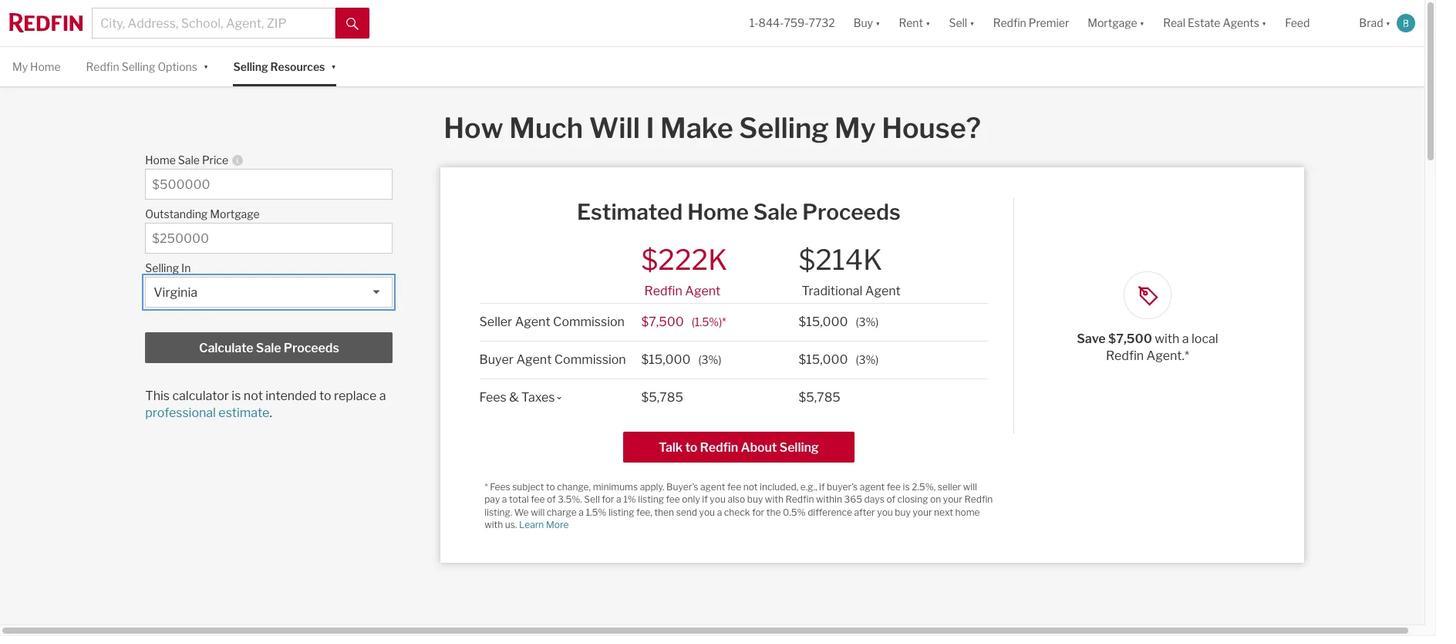 Task type: locate. For each thing, give the bounding box(es) containing it.
3.5%.
[[558, 494, 582, 505]]

send
[[676, 507, 697, 518]]

2 vertical spatial with
[[484, 519, 503, 531]]

days
[[864, 494, 884, 505]]

0 vertical spatial mortgage
[[1088, 16, 1137, 30]]

home for my home
[[30, 60, 61, 73]]

real estate agents ▾ button
[[1154, 0, 1276, 46]]

is up estimate
[[232, 389, 241, 404]]

1-844-759-7732 link
[[749, 16, 835, 30]]

0 horizontal spatial not
[[244, 389, 263, 404]]

0 horizontal spatial my
[[12, 60, 28, 73]]

on
[[930, 494, 941, 505]]

▾ right agents
[[1262, 16, 1267, 30]]

0 horizontal spatial is
[[232, 389, 241, 404]]

0 horizontal spatial proceeds
[[284, 341, 339, 356]]

1 horizontal spatial if
[[819, 481, 825, 493]]

1 vertical spatial sell
[[584, 494, 600, 505]]

1 vertical spatial proceeds
[[284, 341, 339, 356]]

buyer's
[[827, 481, 858, 493]]

(1.5%)
[[692, 315, 722, 328]]

mortgage ▾ button
[[1078, 0, 1154, 46]]

0 vertical spatial if
[[819, 481, 825, 493]]

1 horizontal spatial my
[[835, 111, 876, 145]]

buyer
[[479, 352, 514, 367]]

$7,500 left (1.5%)
[[641, 314, 684, 329]]

fees inside * fees subject to change, minimums apply. buyer's agent fee not included, e.g., if buyer's agent fee is 2.5%, seller will pay a total fee of 3.5%. sell for a 1% listing fee only if you also buy with redfin within 365 days of closing on your redfin listing. we will charge a 1.5% listing fee, then send you a check for the 0.5% difference after you buy your next home with us.
[[490, 481, 510, 493]]

1 $5,785 from the left
[[641, 390, 683, 405]]

1 horizontal spatial proceeds
[[802, 199, 900, 225]]

fee up also
[[727, 481, 741, 493]]

0 horizontal spatial for
[[602, 494, 614, 505]]

price
[[202, 154, 228, 167]]

fee up the closing
[[887, 481, 901, 493]]

mortgage left the real
[[1088, 16, 1137, 30]]

redfin up 0.5%
[[785, 494, 814, 505]]

2 horizontal spatial with
[[1155, 332, 1180, 346]]

estate
[[1188, 16, 1220, 30]]

1 vertical spatial fees
[[490, 481, 510, 493]]

0 vertical spatial to
[[319, 389, 331, 404]]

proceeds up $214k
[[802, 199, 900, 225]]

agent right traditional at the top right of page
[[865, 284, 901, 298]]

will right 'seller'
[[963, 481, 977, 493]]

much
[[509, 111, 583, 145]]

0 vertical spatial proceeds
[[802, 199, 900, 225]]

sell up 1.5%
[[584, 494, 600, 505]]

your down 'seller'
[[943, 494, 962, 505]]

to right subject
[[546, 481, 555, 493]]

1 vertical spatial mortgage
[[210, 208, 260, 221]]

agent up days at right
[[860, 481, 885, 493]]

is
[[232, 389, 241, 404], [903, 481, 910, 493]]

1 vertical spatial to
[[685, 440, 697, 455]]

1 agent from the left
[[700, 481, 725, 493]]

you
[[710, 494, 726, 505], [699, 507, 715, 518], [877, 507, 893, 518]]

2 vertical spatial sale
[[256, 341, 281, 356]]

0 horizontal spatial if
[[702, 494, 708, 505]]

1 vertical spatial your
[[913, 507, 932, 518]]

0 vertical spatial sell
[[949, 16, 967, 30]]

sale
[[178, 154, 200, 167], [753, 199, 798, 225], [256, 341, 281, 356]]

0 vertical spatial buy
[[747, 494, 763, 505]]

home sale price
[[145, 154, 228, 167]]

if right e.g.,
[[819, 481, 825, 493]]

fee
[[727, 481, 741, 493], [887, 481, 901, 493], [531, 494, 545, 505], [666, 494, 680, 505]]

1 horizontal spatial your
[[943, 494, 962, 505]]

mortgage ▾ button
[[1088, 0, 1145, 46]]

proceeds up intended
[[284, 341, 339, 356]]

a left "1%" at the left bottom
[[616, 494, 621, 505]]

home
[[30, 60, 61, 73], [145, 154, 176, 167], [687, 199, 749, 225]]

you left also
[[710, 494, 726, 505]]

redfin down save $7,500
[[1106, 349, 1144, 363]]

2 horizontal spatial home
[[687, 199, 749, 225]]

buy right also
[[747, 494, 763, 505]]

fee,
[[636, 507, 652, 518]]

with up the
[[765, 494, 784, 505]]

with down listing.
[[484, 519, 503, 531]]

not up estimate
[[244, 389, 263, 404]]

calculate sale proceeds button
[[145, 333, 393, 363]]

1 vertical spatial not
[[743, 481, 758, 493]]

$15,000 (3%)
[[799, 314, 879, 329], [641, 352, 721, 367], [799, 352, 879, 367]]

check
[[724, 507, 750, 518]]

0 vertical spatial is
[[232, 389, 241, 404]]

1 horizontal spatial for
[[752, 507, 764, 518]]

(3%) for $7,500
[[856, 315, 879, 328]]

1 horizontal spatial sale
[[256, 341, 281, 356]]

my
[[12, 60, 28, 73], [835, 111, 876, 145]]

is inside * fees subject to change, minimums apply. buyer's agent fee not included, e.g., if buyer's agent fee is 2.5%, seller will pay a total fee of 3.5%. sell for a 1% listing fee only if you also buy with redfin within 365 days of closing on your redfin listing. we will charge a 1.5% listing fee, then send you a check for the 0.5% difference after you buy your next home with us.
[[903, 481, 910, 493]]

$15,000 (3%) for $7,500
[[799, 314, 879, 329]]

.
[[269, 406, 272, 421]]

agent right buyer's
[[700, 481, 725, 493]]

1 horizontal spatial will
[[963, 481, 977, 493]]

buy
[[747, 494, 763, 505], [895, 507, 911, 518]]

to left replace
[[319, 389, 331, 404]]

2 vertical spatial home
[[687, 199, 749, 225]]

my home link
[[12, 47, 61, 87]]

selling inside selling in element
[[145, 262, 179, 275]]

brad
[[1359, 16, 1383, 30]]

commission down seller agent commission
[[554, 352, 626, 367]]

selling in element
[[145, 254, 385, 277]]

redfin up $7,500 (1.5%) *
[[644, 284, 682, 298]]

1 vertical spatial if
[[702, 494, 708, 505]]

listing down 'apply.'
[[638, 494, 664, 505]]

not up also
[[743, 481, 758, 493]]

apply.
[[640, 481, 664, 493]]

this calculator is not intended to replace a professional estimate .
[[145, 389, 386, 421]]

0.5%
[[783, 507, 806, 518]]

*
[[722, 315, 726, 328], [484, 481, 488, 493]]

agent up (1.5%)
[[685, 284, 721, 298]]

will
[[963, 481, 977, 493], [531, 507, 545, 518]]

if right only
[[702, 494, 708, 505]]

1 vertical spatial $7,500
[[1108, 332, 1152, 346]]

0 horizontal spatial mortgage
[[210, 208, 260, 221]]

subject
[[512, 481, 544, 493]]

not inside the this calculator is not intended to replace a professional estimate .
[[244, 389, 263, 404]]

1 horizontal spatial of
[[886, 494, 895, 505]]

sale inside button
[[256, 341, 281, 356]]

fee up then
[[666, 494, 680, 505]]

with up "agent.*"
[[1155, 332, 1180, 346]]

your down the closing
[[913, 507, 932, 518]]

buy ▾ button
[[854, 0, 880, 46]]

a right replace
[[379, 389, 386, 404]]

$15,000 (3%) for $15,000
[[799, 352, 879, 367]]

change,
[[557, 481, 591, 493]]

0 vertical spatial home
[[30, 60, 61, 73]]

1 horizontal spatial $5,785
[[799, 390, 841, 405]]

0 vertical spatial $7,500
[[641, 314, 684, 329]]

1 vertical spatial with
[[765, 494, 784, 505]]

we
[[514, 507, 529, 518]]

▾ right "buy"
[[875, 16, 880, 30]]

selling in
[[145, 262, 191, 275]]

local
[[1192, 332, 1218, 346]]

0 vertical spatial listing
[[638, 494, 664, 505]]

how
[[444, 111, 503, 145]]

* fees subject to change, minimums apply. buyer's agent fee not included, e.g., if buyer's agent fee is 2.5%, seller will pay a total fee of 3.5%. sell for a 1% listing fee only if you also buy with redfin within 365 days of closing on your redfin listing. we will charge a 1.5% listing fee, then send you a check for the 0.5% difference after you buy your next home with us.
[[484, 481, 993, 531]]

1-844-759-7732
[[749, 16, 835, 30]]

0 horizontal spatial sell
[[584, 494, 600, 505]]

1 horizontal spatial *
[[722, 315, 726, 328]]

a left local
[[1182, 332, 1189, 346]]

$7,500 right save
[[1108, 332, 1152, 346]]

0 vertical spatial commission
[[553, 314, 625, 329]]

1 vertical spatial commission
[[554, 352, 626, 367]]

user photo image
[[1397, 14, 1415, 32]]

1 horizontal spatial to
[[546, 481, 555, 493]]

outstanding mortgage
[[145, 208, 260, 221]]

2 agent from the left
[[860, 481, 885, 493]]

for down minimums
[[602, 494, 614, 505]]

0 vertical spatial *
[[722, 315, 726, 328]]

buy down the closing
[[895, 507, 911, 518]]

save
[[1077, 332, 1106, 346]]

e.g.,
[[800, 481, 817, 493]]

2 vertical spatial to
[[546, 481, 555, 493]]

commission up the "buyer agent commission"
[[553, 314, 625, 329]]

0 horizontal spatial listing
[[608, 507, 634, 518]]

proceeds inside button
[[284, 341, 339, 356]]

0 vertical spatial with
[[1155, 332, 1180, 346]]

1 vertical spatial home
[[145, 154, 176, 167]]

fees left & at bottom left
[[479, 390, 506, 405]]

is up the closing
[[903, 481, 910, 493]]

agent
[[685, 284, 721, 298], [865, 284, 901, 298], [515, 314, 550, 329], [516, 352, 552, 367]]

of up the charge
[[547, 494, 556, 505]]

proceeds
[[802, 199, 900, 225], [284, 341, 339, 356]]

1 horizontal spatial $7,500
[[1108, 332, 1152, 346]]

2 horizontal spatial to
[[685, 440, 697, 455]]

0 vertical spatial not
[[244, 389, 263, 404]]

closing
[[897, 494, 928, 505]]

listing down "1%" at the left bottom
[[608, 507, 634, 518]]

minimums
[[593, 481, 638, 493]]

Home Sale Price text field
[[152, 178, 386, 192]]

0 horizontal spatial home
[[30, 60, 61, 73]]

with
[[1155, 332, 1180, 346], [765, 494, 784, 505], [484, 519, 503, 531]]

1 vertical spatial sale
[[753, 199, 798, 225]]

1 horizontal spatial with
[[765, 494, 784, 505]]

1 vertical spatial *
[[484, 481, 488, 493]]

0 horizontal spatial $5,785
[[641, 390, 683, 405]]

$7,500
[[641, 314, 684, 329], [1108, 332, 1152, 346]]

to right "talk"
[[685, 440, 697, 455]]

0 vertical spatial sale
[[178, 154, 200, 167]]

fees up pay at the bottom of page
[[490, 481, 510, 493]]

submit search image
[[346, 18, 359, 30]]

1 horizontal spatial not
[[743, 481, 758, 493]]

will up "learn more" link
[[531, 507, 545, 518]]

redfin left premier
[[993, 16, 1026, 30]]

$214k
[[799, 243, 882, 277]]

redfin
[[993, 16, 1026, 30], [86, 60, 119, 73], [644, 284, 682, 298], [1106, 349, 1144, 363], [700, 440, 738, 455], [785, 494, 814, 505], [964, 494, 993, 505]]

commission for buyer agent commission
[[554, 352, 626, 367]]

0 horizontal spatial to
[[319, 389, 331, 404]]

▾
[[875, 16, 880, 30], [925, 16, 930, 30], [970, 16, 975, 30], [1140, 16, 1145, 30], [1262, 16, 1267, 30], [1386, 16, 1391, 30], [204, 59, 209, 72], [331, 59, 336, 72]]

* inside $7,500 (1.5%) *
[[722, 315, 726, 328]]

0 horizontal spatial *
[[484, 481, 488, 493]]

to
[[319, 389, 331, 404], [685, 440, 697, 455], [546, 481, 555, 493]]

▾ right resources
[[331, 59, 336, 72]]

* down $222k redfin agent
[[722, 315, 726, 328]]

pay
[[484, 494, 500, 505]]

to inside the this calculator is not intended to replace a professional estimate .
[[319, 389, 331, 404]]

seller
[[938, 481, 961, 493]]

for left the
[[752, 507, 764, 518]]

of
[[547, 494, 556, 505], [886, 494, 895, 505]]

1 horizontal spatial listing
[[638, 494, 664, 505]]

redfin left about
[[700, 440, 738, 455]]

1 horizontal spatial agent
[[860, 481, 885, 493]]

0 horizontal spatial buy
[[747, 494, 763, 505]]

$15,000
[[799, 314, 848, 329], [641, 352, 691, 367], [799, 352, 848, 367]]

redfin selling options ▾
[[86, 59, 209, 73]]

* up pay at the bottom of page
[[484, 481, 488, 493]]

you right send
[[699, 507, 715, 518]]

mortgage up outstanding mortgage text box
[[210, 208, 260, 221]]

$15,000 for $15,000
[[799, 352, 848, 367]]

(3%)
[[856, 315, 879, 328], [698, 353, 721, 366], [856, 353, 879, 366]]

selling inside redfin selling options ▾
[[122, 60, 155, 73]]

charge
[[547, 507, 577, 518]]

a inside with a local redfin agent.*
[[1182, 332, 1189, 346]]

$5,785
[[641, 390, 683, 405], [799, 390, 841, 405]]

1%
[[623, 494, 636, 505]]

0 horizontal spatial your
[[913, 507, 932, 518]]

redfin inside button
[[993, 16, 1026, 30]]

redfin right my home
[[86, 60, 119, 73]]

▾ right options
[[204, 59, 209, 72]]

0 horizontal spatial agent
[[700, 481, 725, 493]]

1 vertical spatial listing
[[608, 507, 634, 518]]

sell inside dropdown button
[[949, 16, 967, 30]]

mortgage
[[1088, 16, 1137, 30], [210, 208, 260, 221]]

resources
[[270, 60, 325, 73]]

is inside the this calculator is not intended to replace a professional estimate .
[[232, 389, 241, 404]]

outstanding mortgage element
[[145, 200, 385, 223]]

real estate agents ▾
[[1163, 16, 1267, 30]]

of right days at right
[[886, 494, 895, 505]]

1 horizontal spatial is
[[903, 481, 910, 493]]

sell right the rent ▾
[[949, 16, 967, 30]]

1 horizontal spatial mortgage
[[1088, 16, 1137, 30]]

0 horizontal spatial sale
[[178, 154, 200, 167]]

sell ▾
[[949, 16, 975, 30]]

a
[[1182, 332, 1189, 346], [379, 389, 386, 404], [502, 494, 507, 505], [616, 494, 621, 505], [579, 507, 584, 518], [717, 507, 722, 518]]

1 vertical spatial is
[[903, 481, 910, 493]]

1 horizontal spatial sell
[[949, 16, 967, 30]]

* inside * fees subject to change, minimums apply. buyer's agent fee not included, e.g., if buyer's agent fee is 2.5%, seller will pay a total fee of 3.5%. sell for a 1% listing fee only if you also buy with redfin within 365 days of closing on your redfin listing. we will charge a 1.5% listing fee, then send you a check for the 0.5% difference after you buy your next home with us.
[[484, 481, 488, 493]]

1 vertical spatial buy
[[895, 507, 911, 518]]

1 vertical spatial will
[[531, 507, 545, 518]]

▾ right the rent ▾
[[970, 16, 975, 30]]

sell
[[949, 16, 967, 30], [584, 494, 600, 505]]

▾ right rent
[[925, 16, 930, 30]]

0 horizontal spatial of
[[547, 494, 556, 505]]



Task type: vqa. For each thing, say whether or not it's contained in the screenshot.
$7,500
yes



Task type: describe. For each thing, give the bounding box(es) containing it.
(3%) for $15,000
[[856, 353, 879, 366]]

redfin inside $222k redfin agent
[[644, 284, 682, 298]]

with inside with a local redfin agent.*
[[1155, 332, 1180, 346]]

after
[[854, 507, 875, 518]]

2 horizontal spatial sale
[[753, 199, 798, 225]]

0 horizontal spatial will
[[531, 507, 545, 518]]

1 of from the left
[[547, 494, 556, 505]]

sale for price
[[178, 154, 200, 167]]

0 vertical spatial my
[[12, 60, 28, 73]]

will
[[589, 111, 640, 145]]

$214k traditional agent
[[799, 243, 901, 298]]

2 $5,785 from the left
[[799, 390, 841, 405]]

selling inside selling resources ▾
[[233, 60, 268, 73]]

estimate
[[219, 406, 269, 421]]

more
[[546, 519, 569, 531]]

rent ▾ button
[[899, 0, 930, 46]]

redfin premier button
[[984, 0, 1078, 46]]

1 vertical spatial my
[[835, 111, 876, 145]]

to inside * fees subject to change, minimums apply. buyer's agent fee not included, e.g., if buyer's agent fee is 2.5%, seller will pay a total fee of 3.5%. sell for a 1% listing fee only if you also buy with redfin within 365 days of closing on your redfin listing. we will charge a 1.5% listing fee, then send you a check for the 0.5% difference after you buy your next home with us.
[[546, 481, 555, 493]]

0 vertical spatial will
[[963, 481, 977, 493]]

feed button
[[1276, 0, 1350, 46]]

home
[[955, 507, 980, 518]]

2.5%,
[[912, 481, 936, 493]]

rent
[[899, 16, 923, 30]]

calculator
[[172, 389, 229, 404]]

make
[[660, 111, 733, 145]]

a inside the this calculator is not intended to replace a professional estimate .
[[379, 389, 386, 404]]

only
[[682, 494, 700, 505]]

a right pay at the bottom of page
[[502, 494, 507, 505]]

fee down subject
[[531, 494, 545, 505]]

agent right seller
[[515, 314, 550, 329]]

calculate
[[199, 341, 253, 356]]

premier
[[1029, 16, 1069, 30]]

feed
[[1285, 16, 1310, 30]]

▾ inside redfin selling options ▾
[[204, 59, 209, 72]]

1 horizontal spatial buy
[[895, 507, 911, 518]]

a left 1.5%
[[579, 507, 584, 518]]

total
[[509, 494, 529, 505]]

listing.
[[484, 507, 512, 518]]

a left check
[[717, 507, 722, 518]]

rent ▾ button
[[890, 0, 940, 46]]

buy
[[854, 16, 873, 30]]

selling inside talk to redfin about selling button
[[779, 440, 819, 455]]

844-
[[759, 16, 784, 30]]

difference
[[808, 507, 852, 518]]

0 vertical spatial for
[[602, 494, 614, 505]]

real
[[1163, 16, 1185, 30]]

talk
[[659, 440, 683, 455]]

sale for proceeds
[[256, 341, 281, 356]]

rent ▾
[[899, 16, 930, 30]]

also
[[728, 494, 745, 505]]

next
[[934, 507, 953, 518]]

professional
[[145, 406, 216, 421]]

outstanding
[[145, 208, 208, 221]]

house?
[[882, 111, 981, 145]]

about
[[741, 440, 777, 455]]

▾ left the real
[[1140, 16, 1145, 30]]

sell ▾ button
[[940, 0, 984, 46]]

sell inside * fees subject to change, minimums apply. buyer's agent fee not included, e.g., if buyer's agent fee is 2.5%, seller will pay a total fee of 3.5%. sell for a 1% listing fee only if you also buy with redfin within 365 days of closing on your redfin listing. we will charge a 1.5% listing fee, then send you a check for the 0.5% difference after you buy your next home with us.
[[584, 494, 600, 505]]

redfin up home
[[964, 494, 993, 505]]

&
[[509, 390, 519, 405]]

brad ▾
[[1359, 16, 1391, 30]]

traditional
[[802, 284, 862, 298]]

agent.*
[[1146, 349, 1189, 363]]

home for estimated home sale proceeds
[[687, 199, 749, 225]]

i
[[646, 111, 654, 145]]

Outstanding Mortgage text field
[[152, 232, 386, 246]]

seller agent commission
[[479, 314, 625, 329]]

buy ▾ button
[[844, 0, 890, 46]]

this
[[145, 389, 170, 404]]

virginia
[[154, 286, 197, 300]]

City, Address, School, Agent, ZIP search field
[[92, 8, 335, 39]]

talk to redfin about selling button
[[623, 432, 854, 463]]

759-
[[784, 16, 809, 30]]

▾ inside selling resources ▾
[[331, 59, 336, 72]]

options
[[158, 60, 197, 73]]

selling resources link
[[233, 47, 325, 87]]

redfin inside with a local redfin agent.*
[[1106, 349, 1144, 363]]

not inside * fees subject to change, minimums apply. buyer's agent fee not included, e.g., if buyer's agent fee is 2.5%, seller will pay a total fee of 3.5%. sell for a 1% listing fee only if you also buy with redfin within 365 days of closing on your redfin listing. we will charge a 1.5% listing fee, then send you a check for the 0.5% difference after you buy your next home with us.
[[743, 481, 758, 493]]

within
[[816, 494, 842, 505]]

redfin inside button
[[700, 440, 738, 455]]

you down days at right
[[877, 507, 893, 518]]

buyer's
[[666, 481, 698, 493]]

0 horizontal spatial with
[[484, 519, 503, 531]]

$7,500 (1.5%) *
[[641, 314, 726, 329]]

commission for seller agent commission
[[553, 314, 625, 329]]

how much will i make selling my house?
[[444, 111, 981, 145]]

estimated home sale proceeds
[[577, 199, 900, 225]]

mortgage inside dropdown button
[[1088, 16, 1137, 30]]

my home
[[12, 60, 61, 73]]

us.
[[505, 519, 517, 531]]

buyer agent commission
[[479, 352, 626, 367]]

2 of from the left
[[886, 494, 895, 505]]

agent right buyer
[[516, 352, 552, 367]]

365
[[844, 494, 862, 505]]

learn more
[[519, 519, 569, 531]]

mortgage ▾
[[1088, 16, 1145, 30]]

$222k
[[641, 243, 727, 277]]

0 vertical spatial your
[[943, 494, 962, 505]]

1 vertical spatial for
[[752, 507, 764, 518]]

learn
[[519, 519, 544, 531]]

agent inside $214k traditional agent
[[865, 284, 901, 298]]

0 vertical spatial fees
[[479, 390, 506, 405]]

selling resources ▾
[[233, 59, 336, 73]]

to inside button
[[685, 440, 697, 455]]

▾ right brad
[[1386, 16, 1391, 30]]

agent inside $222k redfin agent
[[685, 284, 721, 298]]

then
[[654, 507, 674, 518]]

professional estimate link
[[145, 406, 269, 421]]

redfin premier
[[993, 16, 1069, 30]]

the
[[766, 507, 781, 518]]

1 horizontal spatial home
[[145, 154, 176, 167]]

0 horizontal spatial $7,500
[[641, 314, 684, 329]]

agents
[[1223, 16, 1259, 30]]

$15,000 for $7,500
[[799, 314, 848, 329]]

$222k redfin agent
[[641, 243, 727, 298]]

calculate sale proceeds
[[199, 341, 339, 356]]

taxes
[[521, 390, 555, 405]]

7732
[[809, 16, 835, 30]]

with a local redfin agent.*
[[1106, 332, 1218, 363]]

included,
[[760, 481, 798, 493]]

save $7,500
[[1077, 332, 1155, 346]]

redfin inside redfin selling options ▾
[[86, 60, 119, 73]]



